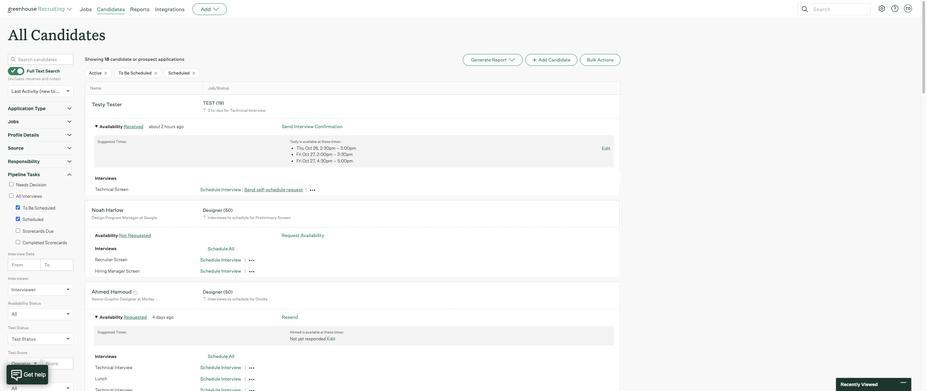 Task type: describe. For each thing, give the bounding box(es) containing it.
available for resend
[[306, 330, 320, 335]]

bulk actions link
[[580, 54, 621, 66]]

1 vertical spatial candidates
[[31, 25, 106, 44]]

showing
[[85, 56, 104, 62]]

1 vertical spatial test
[[11, 337, 21, 342]]

ahmed hamoud link
[[92, 289, 132, 296]]

3:30pm
[[337, 152, 353, 157]]

2 vertical spatial –
[[334, 158, 337, 164]]

scheduled up the scorecards due
[[23, 217, 43, 222]]

td button
[[903, 3, 914, 14]]

received
[[124, 124, 143, 130]]

|
[[242, 187, 243, 193]]

request
[[282, 233, 300, 239]]

test score
[[8, 351, 27, 356]]

status for test status
[[17, 326, 29, 331]]

candidate
[[549, 57, 571, 63]]

interviewer element
[[8, 276, 73, 301]]

at for testy is available at these times: edit
[[318, 140, 321, 144]]

greenhouse recruiting image
[[8, 5, 67, 13]]

score
[[17, 351, 27, 356]]

1 horizontal spatial scorecards
[[45, 240, 67, 246]]

26,
[[313, 146, 319, 151]]

reports link
[[130, 6, 150, 12]]

name
[[90, 86, 101, 91]]

request
[[287, 187, 303, 193]]

edit inside ahmed is available at these times: not yet responded edit
[[327, 337, 336, 342]]

source
[[8, 145, 24, 151]]

0 vertical spatial ago
[[177, 124, 184, 130]]

scheduled down or on the left
[[131, 70, 152, 76]]

designer (50) interviews to schedule for preliminary screen
[[203, 208, 291, 220]]

edit inside testy is available at these times: edit
[[602, 146, 611, 151]]

interview date
[[8, 252, 34, 257]]

0 vertical spatial oct
[[305, 146, 312, 151]]

generate report button
[[463, 54, 523, 66]]

these for resend
[[325, 330, 333, 335]]

needs
[[16, 182, 29, 188]]

schedule interview | send self-schedule request
[[200, 187, 303, 193]]

morley
[[142, 297, 154, 302]]

job/status
[[208, 86, 229, 91]]

all inside availability status element
[[11, 312, 17, 317]]

3
[[208, 108, 210, 113]]

schedule interview for interview
[[200, 365, 241, 371]]

1 vertical spatial be
[[29, 206, 34, 211]]

integrations link
[[155, 6, 185, 12]]

at for senior graphic designer at morley
[[137, 297, 141, 302]]

schedule all link for not requested
[[208, 246, 235, 252]]

configure image
[[878, 5, 886, 12]]

search
[[45, 68, 60, 74]]

candidates link
[[97, 6, 125, 12]]

decision
[[30, 182, 46, 188]]

Score number field
[[42, 358, 73, 370]]

hamoud
[[111, 289, 132, 295]]

2
[[161, 124, 164, 130]]

text
[[35, 68, 45, 74]]

suggested for received
[[98, 140, 115, 144]]

times: for resend
[[334, 330, 344, 335]]

noah harlow link
[[92, 207, 123, 215]]

testy for testy is available at these times: edit
[[290, 140, 299, 144]]

Needs Decision checkbox
[[9, 182, 13, 187]]

full
[[27, 68, 34, 74]]

designer (50) interviews to schedule for onsite
[[203, 290, 268, 302]]

or
[[133, 56, 137, 62]]

resumes
[[25, 76, 41, 81]]

tester
[[106, 101, 122, 108]]

add candidate
[[539, 57, 571, 63]]

generate report
[[471, 57, 507, 63]]

technical for designer (50)
[[95, 365, 114, 371]]

availability status element
[[8, 301, 73, 325]]

0 vertical spatial interviewer
[[8, 276, 29, 281]]

about 2 hours ago
[[149, 124, 184, 130]]

last
[[11, 88, 21, 94]]

2 vertical spatial designer
[[120, 297, 137, 302]]

last activity (new to old)
[[11, 88, 65, 94]]

schedule interview link for not requested
[[200, 257, 241, 263]]

from
[[12, 262, 23, 268]]

pipeline tasks
[[8, 172, 40, 178]]

scheduled down applications at the left of the page
[[168, 70, 190, 76]]

suggested times: for received
[[98, 140, 127, 144]]

report
[[492, 57, 507, 63]]

1 vertical spatial manager
[[108, 269, 125, 274]]

1 vertical spatial –
[[334, 152, 337, 157]]

1 fri from the top
[[297, 152, 302, 157]]

5:00pm
[[337, 158, 353, 164]]

recruiter
[[95, 258, 113, 263]]

times: for send interview confirmation
[[331, 140, 341, 144]]

type
[[35, 106, 46, 111]]

bulk actions
[[587, 57, 614, 63]]

send interview confirmation
[[282, 124, 343, 130]]

at inside noah harlow design program manager at google
[[139, 215, 143, 220]]

technical for test (19)
[[95, 187, 114, 192]]

noah harlow design program manager at google
[[92, 207, 157, 220]]

requested button
[[124, 315, 147, 320]]

designer for resend
[[203, 290, 222, 295]]

dos
[[217, 108, 223, 113]]

td button
[[905, 5, 912, 12]]

not inside ahmed is available at these times: not yet responded edit
[[290, 337, 297, 342]]

graphic
[[104, 297, 119, 302]]

ahmed hamoud has been in onsite for more than 21 days image
[[133, 291, 139, 295]]

hiring
[[95, 269, 107, 274]]

Search text field
[[812, 4, 865, 14]]

1 vertical spatial test status
[[11, 337, 36, 342]]

scheduled down all interviews
[[35, 206, 55, 211]]

0 horizontal spatial jobs
[[8, 119, 19, 125]]

completed
[[23, 240, 44, 246]]

recruiter screen
[[95, 258, 128, 263]]

confirmation
[[315, 124, 343, 130]]

received button
[[124, 124, 143, 130]]

Scorecards Due checkbox
[[16, 229, 20, 233]]

0 vertical spatial scorecards
[[23, 229, 45, 234]]

responsibility
[[8, 159, 40, 164]]

operator
[[11, 361, 31, 367]]

technical interview
[[95, 365, 133, 371]]

availability down graphic
[[100, 315, 123, 320]]

request availability button
[[282, 233, 324, 239]]

availability right request
[[301, 233, 324, 239]]

1 vertical spatial to be scheduled
[[23, 206, 55, 211]]

availability not requested
[[95, 233, 151, 239]]

0 horizontal spatial edit link
[[327, 337, 336, 342]]

1 vertical spatial send
[[244, 187, 255, 193]]

0 vertical spatial –
[[337, 146, 340, 151]]

senior
[[92, 297, 104, 302]]

at for ahmed is available at these times: not yet responded edit
[[321, 330, 324, 335]]

Scheduled checkbox
[[16, 217, 20, 221]]

1 horizontal spatial to
[[44, 262, 50, 268]]

onsite
[[256, 297, 268, 302]]

interviews inside designer (50) interviews to schedule for preliminary screen
[[208, 215, 227, 220]]

resend
[[282, 315, 298, 320]]

designer for not requested
[[203, 208, 222, 213]]



Task type: vqa. For each thing, say whether or not it's contained in the screenshot.
up
no



Task type: locate. For each thing, give the bounding box(es) containing it.
these inside ahmed is available at these times: not yet responded edit
[[325, 330, 333, 335]]

program
[[105, 215, 122, 220]]

1 27, from the top
[[310, 152, 316, 157]]

1 vertical spatial fri
[[297, 158, 302, 164]]

18
[[104, 56, 109, 62]]

scorecards due
[[23, 229, 54, 234]]

test status up score
[[11, 337, 36, 342]]

test (19) 3 to-dos for technical interview
[[203, 100, 266, 113]]

1 vertical spatial jobs
[[8, 119, 19, 125]]

add inside 'popup button'
[[201, 6, 211, 12]]

for left preliminary
[[250, 215, 255, 220]]

schedule interview link for resend
[[200, 365, 241, 371]]

4:30pm
[[317, 158, 333, 164]]

ahmed for ahmed hamoud
[[92, 289, 109, 295]]

scheduled
[[131, 70, 152, 76], [168, 70, 190, 76], [35, 206, 55, 211], [23, 217, 43, 222]]

senior graphic designer at morley
[[92, 297, 154, 302]]

interviewer up availability status
[[11, 287, 36, 293]]

interviewer down from at the bottom left
[[8, 276, 29, 281]]

schedule interview for manager
[[200, 269, 241, 274]]

to for designer (50) interviews to schedule for preliminary screen
[[228, 215, 232, 220]]

schedule all link for resend
[[208, 354, 235, 360]]

applications
[[158, 56, 185, 62]]

1 vertical spatial 27,
[[310, 158, 316, 164]]

to down candidate
[[118, 70, 123, 76]]

schedule for resend
[[232, 297, 249, 302]]

all interviews
[[16, 194, 42, 199]]

0 vertical spatial jobs
[[80, 6, 92, 12]]

1 vertical spatial (50)
[[223, 290, 233, 295]]

screen up harlow
[[115, 187, 128, 192]]

schedule inside designer (50) interviews to schedule for onsite
[[232, 297, 249, 302]]

1 vertical spatial interviewer
[[11, 287, 36, 293]]

testy left tester on the top left of page
[[92, 101, 105, 108]]

availability down testy tester link
[[100, 124, 123, 130]]

0 horizontal spatial send
[[244, 187, 255, 193]]

testy inside testy tester link
[[92, 101, 105, 108]]

1 vertical spatial to
[[228, 215, 232, 220]]

available
[[303, 140, 317, 144], [306, 330, 320, 335]]

0 vertical spatial status
[[29, 301, 41, 306]]

interview inside the test (19) 3 to-dos for technical interview
[[249, 108, 266, 113]]

profile details
[[8, 132, 39, 138]]

0 vertical spatial test
[[8, 326, 16, 331]]

0 vertical spatial not
[[119, 233, 127, 239]]

schedule interview link for send interview confirmation
[[200, 187, 241, 193]]

to right the to be scheduled checkbox
[[23, 206, 28, 211]]

1 horizontal spatial ahmed
[[290, 330, 302, 335]]

0 horizontal spatial be
[[29, 206, 34, 211]]

ahmed up yet
[[290, 330, 302, 335]]

to inside designer (50) interviews to schedule for preliminary screen
[[228, 215, 232, 220]]

2 schedule all link from the top
[[208, 354, 235, 360]]

schedule for not requested
[[232, 215, 249, 220]]

is inside ahmed is available at these times: not yet responded edit
[[302, 330, 305, 335]]

ago right hours
[[177, 124, 184, 130]]

not left yet
[[290, 337, 297, 342]]

to for designer (50) interviews to schedule for onsite
[[228, 297, 232, 302]]

0 vertical spatial add
[[201, 6, 211, 12]]

1 vertical spatial available
[[306, 330, 320, 335]]

1 horizontal spatial is
[[302, 330, 305, 335]]

ahmed up senior
[[92, 289, 109, 295]]

technical
[[230, 108, 248, 113], [95, 187, 114, 192], [95, 365, 114, 371]]

0 vertical spatial to
[[118, 70, 123, 76]]

2 schedule interview link from the top
[[200, 257, 241, 263]]

0 vertical spatial times:
[[116, 140, 127, 144]]

1 vertical spatial schedule all
[[208, 354, 235, 360]]

0 vertical spatial fri
[[297, 152, 302, 157]]

0 horizontal spatial ahmed
[[92, 289, 109, 295]]

available up responded
[[306, 330, 320, 335]]

1 vertical spatial add
[[539, 57, 548, 63]]

suggested for requested
[[98, 330, 115, 335]]

1 horizontal spatial send
[[282, 124, 293, 130]]

add for add
[[201, 6, 211, 12]]

to-
[[211, 108, 217, 113]]

candidates down the 'jobs' link
[[31, 25, 106, 44]]

1 horizontal spatial edit
[[602, 146, 611, 151]]

To Be Scheduled checkbox
[[16, 206, 20, 210]]

these up responded
[[325, 330, 333, 335]]

suggested
[[98, 140, 115, 144], [98, 330, 115, 335]]

0 vertical spatial requested
[[128, 233, 151, 239]]

availability inside availability not requested
[[95, 233, 118, 239]]

test status up the test score at the left
[[8, 326, 29, 331]]

is up thu
[[300, 140, 302, 144]]

0 vertical spatial test status
[[8, 326, 29, 331]]

– right 4:30pm on the left
[[334, 158, 337, 164]]

hiring manager screen
[[95, 269, 140, 274]]

hours
[[164, 124, 176, 130]]

recently
[[841, 382, 861, 388]]

schedule all for resend
[[208, 354, 235, 360]]

these up the 2:30pm at top
[[322, 140, 331, 144]]

1 vertical spatial ahmed
[[290, 330, 302, 335]]

0 horizontal spatial to
[[23, 206, 28, 211]]

screen inside designer (50) interviews to schedule for preliminary screen
[[278, 215, 291, 220]]

these
[[322, 140, 331, 144], [325, 330, 333, 335]]

1 horizontal spatial to be scheduled
[[118, 70, 152, 76]]

3 to-dos for technical interview link
[[202, 107, 267, 114]]

self-
[[256, 187, 266, 193]]

responded
[[305, 337, 326, 342]]

candidates right the 'jobs' link
[[97, 6, 125, 12]]

0 vertical spatial for
[[224, 108, 229, 113]]

0 vertical spatial to be scheduled
[[118, 70, 152, 76]]

interview
[[249, 108, 266, 113], [294, 124, 314, 130], [221, 187, 241, 193], [8, 252, 25, 257], [221, 257, 241, 263], [221, 269, 241, 274], [221, 365, 241, 371], [115, 365, 133, 371], [221, 377, 241, 382]]

google
[[144, 215, 157, 220]]

times: for received
[[116, 140, 127, 144]]

be down all interviews
[[29, 206, 34, 211]]

bulk
[[587, 57, 597, 63]]

– up 3:30pm
[[337, 146, 340, 151]]

technical up lunch in the bottom of the page
[[95, 365, 114, 371]]

scorecards down due
[[45, 240, 67, 246]]

(50) for not requested
[[223, 208, 233, 213]]

send self-schedule request link
[[244, 187, 303, 193]]

1 horizontal spatial not
[[290, 337, 297, 342]]

0 vertical spatial suggested
[[98, 140, 115, 144]]

showing 18 candidate or prospect applications
[[85, 56, 185, 62]]

designer inside designer (50) interviews to schedule for preliminary screen
[[203, 208, 222, 213]]

interviews
[[95, 176, 117, 181], [22, 194, 42, 199], [208, 215, 227, 220], [95, 246, 117, 252], [208, 297, 227, 302], [95, 354, 117, 360]]

1 suggested times: from the top
[[98, 140, 127, 144]]

not down program
[[119, 233, 127, 239]]

0 vertical spatial to
[[51, 88, 55, 94]]

0 horizontal spatial ago
[[166, 315, 174, 320]]

2 vertical spatial technical
[[95, 365, 114, 371]]

1 times: from the top
[[116, 140, 127, 144]]

test for test status
[[8, 326, 16, 331]]

1 horizontal spatial jobs
[[80, 6, 92, 12]]

1 vertical spatial edit link
[[327, 337, 336, 342]]

2 suggested from the top
[[98, 330, 115, 335]]

2 vertical spatial for
[[250, 297, 255, 302]]

schedule interview for screen
[[200, 257, 241, 263]]

5 schedule interview link from the top
[[200, 377, 241, 382]]

1 horizontal spatial add
[[539, 57, 548, 63]]

0 vertical spatial ahmed
[[92, 289, 109, 295]]

reports
[[130, 6, 150, 12]]

0 vertical spatial (50)
[[223, 208, 233, 213]]

designer
[[203, 208, 222, 213], [203, 290, 222, 295], [120, 297, 137, 302]]

to be scheduled down all interviews
[[23, 206, 55, 211]]

times: down requested dropdown button
[[116, 330, 127, 335]]

2 (50) from the top
[[223, 290, 233, 295]]

add button
[[193, 3, 227, 15]]

0 vertical spatial edit link
[[602, 146, 611, 151]]

testy up thu
[[290, 140, 299, 144]]

availability down program
[[95, 233, 118, 239]]

application type
[[8, 106, 46, 111]]

screen right preliminary
[[278, 215, 291, 220]]

(19)
[[216, 100, 224, 106]]

4 schedule interview link from the top
[[200, 365, 241, 371]]

technical right 'dos' on the left of page
[[230, 108, 248, 113]]

2 27, from the top
[[310, 158, 316, 164]]

available up the 26, at left top
[[303, 140, 317, 144]]

(includes
[[8, 76, 24, 81]]

3:00pm
[[340, 146, 356, 151]]

0 horizontal spatial to be scheduled
[[23, 206, 55, 211]]

0 vertical spatial these
[[322, 140, 331, 144]]

1 vertical spatial technical
[[95, 187, 114, 192]]

to for last activity (new to old)
[[51, 88, 55, 94]]

screen up ahmed hamoud has been in onsite for more than 21 days image
[[126, 269, 140, 274]]

notes)
[[49, 76, 61, 81]]

1 schedule interview link from the top
[[200, 187, 241, 193]]

manager right program
[[122, 215, 139, 220]]

2 suggested times: from the top
[[98, 330, 127, 335]]

candidate reports are now available! apply filters and select "view in app" element
[[463, 54, 523, 66]]

0 vertical spatial designer
[[203, 208, 222, 213]]

0 vertical spatial candidates
[[97, 6, 125, 12]]

scorecards
[[23, 229, 45, 234], [45, 240, 67, 246]]

0 horizontal spatial scorecards
[[23, 229, 45, 234]]

offer element
[[8, 375, 73, 392]]

available inside ahmed is available at these times: not yet responded edit
[[306, 330, 320, 335]]

times: for requested
[[116, 330, 127, 335]]

at
[[318, 140, 321, 144], [139, 215, 143, 220], [137, 297, 141, 302], [321, 330, 324, 335]]

and
[[42, 76, 48, 81]]

interviews to schedule for preliminary screen link
[[202, 215, 292, 221]]

(50) inside designer (50) interviews to schedule for onsite
[[223, 290, 233, 295]]

0 vertical spatial schedule
[[266, 187, 286, 193]]

1 schedule interview from the top
[[200, 257, 241, 263]]

needs decision
[[16, 182, 46, 188]]

schedule left preliminary
[[232, 215, 249, 220]]

suggested times: down requested dropdown button
[[98, 330, 127, 335]]

old)
[[56, 88, 65, 94]]

1 vertical spatial ago
[[166, 315, 174, 320]]

be down candidate
[[124, 70, 130, 76]]

technical screen
[[95, 187, 128, 192]]

available for send interview confirmation
[[303, 140, 317, 144]]

0 horizontal spatial not
[[119, 233, 127, 239]]

not requested button
[[119, 233, 151, 239]]

for for resend
[[250, 297, 255, 302]]

add
[[201, 6, 211, 12], [539, 57, 548, 63]]

times: inside testy is available at these times: edit
[[331, 140, 341, 144]]

27, left 4:30pm on the left
[[310, 158, 316, 164]]

1 schedule all from the top
[[208, 246, 235, 252]]

0 horizontal spatial add
[[201, 6, 211, 12]]

scorecards up completed
[[23, 229, 45, 234]]

for inside the test (19) 3 to-dos for technical interview
[[224, 108, 229, 113]]

screen up hiring manager screen
[[114, 258, 128, 263]]

candidate
[[110, 56, 132, 62]]

0 horizontal spatial is
[[300, 140, 302, 144]]

interviews inside designer (50) interviews to schedule for onsite
[[208, 297, 227, 302]]

requested down google
[[128, 233, 151, 239]]

0 vertical spatial available
[[303, 140, 317, 144]]

status up score
[[22, 337, 36, 342]]

test for operator
[[8, 351, 16, 356]]

Completed Scorecards checkbox
[[16, 240, 20, 245]]

1 vertical spatial these
[[325, 330, 333, 335]]

1 vertical spatial for
[[250, 215, 255, 220]]

to inside designer (50) interviews to schedule for onsite
[[228, 297, 232, 302]]

manager down recruiter screen
[[108, 269, 125, 274]]

test
[[203, 100, 215, 106]]

2 times: from the top
[[116, 330, 127, 335]]

2 horizontal spatial to
[[118, 70, 123, 76]]

3 schedule interview link from the top
[[200, 269, 241, 274]]

available inside testy is available at these times: edit
[[303, 140, 317, 144]]

for for send interview confirmation
[[224, 108, 229, 113]]

1 vertical spatial is
[[302, 330, 305, 335]]

suggested times: for requested
[[98, 330, 127, 335]]

2 vertical spatial status
[[22, 337, 36, 342]]

not
[[119, 233, 127, 239], [290, 337, 297, 342]]

for inside designer (50) interviews to schedule for onsite
[[250, 297, 255, 302]]

at up responded
[[321, 330, 324, 335]]

jobs up profile in the left top of the page
[[8, 119, 19, 125]]

status down interviewer element
[[29, 301, 41, 306]]

manager inside noah harlow design program manager at google
[[122, 215, 139, 220]]

edit
[[602, 146, 611, 151], [327, 337, 336, 342]]

2 vertical spatial oct
[[303, 158, 310, 164]]

(50) inside designer (50) interviews to schedule for preliminary screen
[[223, 208, 233, 213]]

All Interviews checkbox
[[9, 194, 13, 198]]

at left google
[[139, 215, 143, 220]]

1 (50) from the top
[[223, 208, 233, 213]]

about
[[149, 124, 160, 130]]

ago
[[177, 124, 184, 130], [166, 315, 174, 320]]

to be scheduled down or on the left
[[118, 70, 152, 76]]

1 vertical spatial status
[[17, 326, 29, 331]]

– down the 2:30pm at top
[[334, 152, 337, 157]]

1 vertical spatial times:
[[334, 330, 344, 335]]

2 vertical spatial to
[[228, 297, 232, 302]]

2 fri from the top
[[297, 158, 302, 164]]

2 vertical spatial test
[[8, 351, 16, 356]]

active
[[89, 70, 102, 76]]

1 horizontal spatial ago
[[177, 124, 184, 130]]

1 suggested from the top
[[98, 140, 115, 144]]

oct
[[305, 146, 312, 151], [303, 152, 310, 157], [303, 158, 310, 164]]

(50) for resend
[[223, 290, 233, 295]]

3 schedule interview from the top
[[200, 365, 241, 371]]

requested left 4
[[124, 315, 147, 320]]

0 vertical spatial suggested times:
[[98, 140, 127, 144]]

1 horizontal spatial edit link
[[602, 146, 611, 151]]

designer inside designer (50) interviews to schedule for onsite
[[203, 290, 222, 295]]

days
[[156, 315, 165, 320]]

offer
[[8, 375, 17, 380]]

all inside offer element
[[11, 386, 17, 392]]

recently viewed
[[841, 382, 878, 388]]

0 vertical spatial manager
[[122, 215, 139, 220]]

schedule interview
[[200, 257, 241, 263], [200, 269, 241, 274], [200, 365, 241, 371], [200, 377, 241, 382]]

screen
[[115, 187, 128, 192], [278, 215, 291, 220], [114, 258, 128, 263], [126, 269, 140, 274]]

2 vertical spatial to
[[44, 262, 50, 268]]

times: inside ahmed is available at these times: not yet responded edit
[[334, 330, 344, 335]]

testy
[[92, 101, 105, 108], [290, 140, 299, 144]]

send interview confirmation button
[[282, 124, 343, 130]]

(new
[[39, 88, 50, 94]]

add for add candidate
[[539, 57, 548, 63]]

at up the 26, at left top
[[318, 140, 321, 144]]

harlow
[[106, 207, 123, 214]]

0 vertical spatial schedule all link
[[208, 246, 235, 252]]

status down availability status element
[[17, 326, 29, 331]]

1 vertical spatial requested
[[124, 315, 147, 320]]

schedule inside designer (50) interviews to schedule for preliminary screen
[[232, 215, 249, 220]]

0 vertical spatial send
[[282, 124, 293, 130]]

2 schedule interview from the top
[[200, 269, 241, 274]]

checkmark image
[[11, 69, 16, 73]]

for right 'dos' on the left of page
[[224, 108, 229, 113]]

times: down the received dropdown button
[[116, 140, 127, 144]]

is for resend
[[302, 330, 305, 335]]

last activity (new to old) option
[[11, 88, 65, 94]]

availability down interviewer element
[[8, 301, 28, 306]]

1 vertical spatial oct
[[303, 152, 310, 157]]

schedule left request
[[266, 187, 286, 193]]

(50) up interviews to schedule for preliminary screen "link"
[[223, 208, 233, 213]]

0 vertical spatial times:
[[331, 140, 341, 144]]

schedule left onsite
[[232, 297, 249, 302]]

4 days ago
[[152, 315, 174, 320]]

schedule all for not requested
[[208, 246, 235, 252]]

1 vertical spatial to
[[23, 206, 28, 211]]

schedule all
[[208, 246, 235, 252], [208, 354, 235, 360]]

noah
[[92, 207, 105, 214]]

2 vertical spatial schedule
[[232, 297, 249, 302]]

date
[[26, 252, 34, 257]]

ahmed inside ahmed is available at these times: not yet responded edit
[[290, 330, 302, 335]]

jobs left candidates link
[[80, 6, 92, 12]]

0 vertical spatial is
[[300, 140, 302, 144]]

resend button
[[282, 315, 298, 320]]

edit link
[[602, 146, 611, 151], [327, 337, 336, 342]]

27, down the 26, at left top
[[310, 152, 316, 157]]

testy inside testy is available at these times: edit
[[290, 140, 299, 144]]

for inside designer (50) interviews to schedule for preliminary screen
[[250, 215, 255, 220]]

viewed
[[862, 382, 878, 388]]

2 schedule all from the top
[[208, 354, 235, 360]]

2:00pm
[[317, 152, 333, 157]]

status
[[29, 301, 41, 306], [17, 326, 29, 331], [22, 337, 36, 342]]

these inside testy is available at these times: edit
[[322, 140, 331, 144]]

0 vertical spatial schedule all
[[208, 246, 235, 252]]

technical inside the test (19) 3 to-dos for technical interview
[[230, 108, 248, 113]]

4 schedule interview from the top
[[200, 377, 241, 382]]

integrations
[[155, 6, 185, 12]]

status for all
[[29, 301, 41, 306]]

ahmed for ahmed is available at these times: not yet responded edit
[[290, 330, 302, 335]]

availability status
[[8, 301, 41, 306]]

yet
[[298, 337, 304, 342]]

to
[[51, 88, 55, 94], [228, 215, 232, 220], [228, 297, 232, 302]]

application
[[8, 106, 34, 111]]

testy is available at these times: edit
[[290, 140, 611, 151]]

is for send interview confirmation
[[300, 140, 302, 144]]

testy for testy tester
[[92, 101, 105, 108]]

testy tester link
[[92, 101, 122, 109]]

profile
[[8, 132, 22, 138]]

1 vertical spatial schedule all link
[[208, 354, 235, 360]]

is inside testy is available at these times: edit
[[300, 140, 302, 144]]

1 vertical spatial not
[[290, 337, 297, 342]]

suggested times: down the received dropdown button
[[98, 140, 127, 144]]

at inside testy is available at these times: edit
[[318, 140, 321, 144]]

0 vertical spatial 27,
[[310, 152, 316, 157]]

Search candidates field
[[8, 54, 73, 65]]

at inside ahmed is available at these times: not yet responded edit
[[321, 330, 324, 335]]

0 vertical spatial be
[[124, 70, 130, 76]]

request availability
[[282, 233, 324, 239]]

is up yet
[[302, 330, 305, 335]]

to down completed scorecards
[[44, 262, 50, 268]]

ago right the days
[[166, 315, 174, 320]]

1 vertical spatial edit
[[327, 337, 336, 342]]

(50) up the interviews to schedule for onsite 'link'
[[223, 290, 233, 295]]

for left onsite
[[250, 297, 255, 302]]

technical up noah harlow link
[[95, 187, 114, 192]]

1 vertical spatial times:
[[116, 330, 127, 335]]

test status element
[[8, 325, 73, 350]]

these for send interview confirmation
[[322, 140, 331, 144]]

0 horizontal spatial testy
[[92, 101, 105, 108]]

tasks
[[27, 172, 40, 178]]

thu
[[297, 146, 304, 151]]

preliminary
[[256, 215, 277, 220]]

at down ahmed hamoud has been in onsite for more than 21 days image
[[137, 297, 141, 302]]

1 schedule all link from the top
[[208, 246, 235, 252]]

completed scorecards
[[23, 240, 67, 246]]



